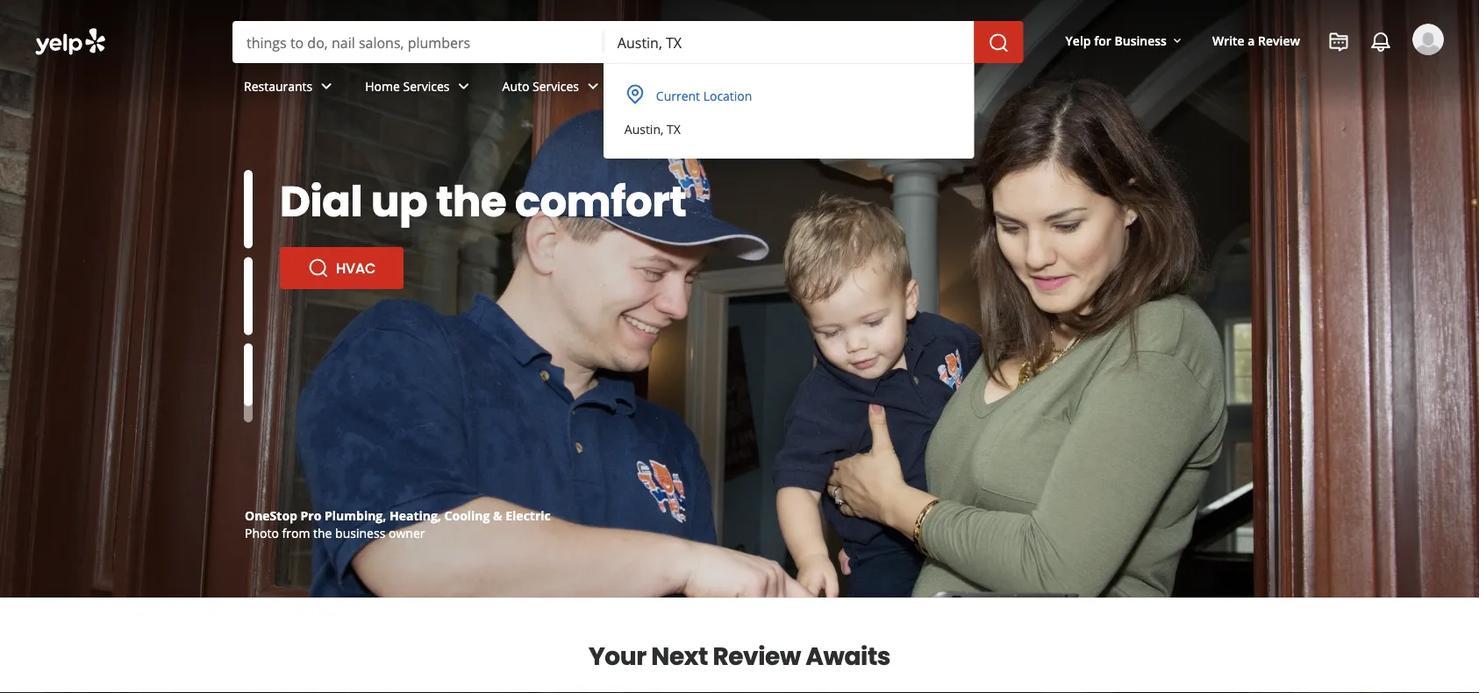 Task type: describe. For each thing, give the bounding box(es) containing it.
write a review link
[[1205, 25, 1307, 56]]

review for a
[[1258, 32, 1300, 49]]

yelp for business
[[1066, 32, 1167, 49]]

restaurants link
[[230, 63, 351, 114]]

home
[[365, 78, 400, 94]]

&
[[493, 508, 502, 524]]

services for home services
[[403, 78, 450, 94]]

business
[[1115, 32, 1167, 49]]

comfort
[[515, 172, 686, 231]]

explore banner section banner
[[0, 0, 1479, 598]]

next
[[651, 640, 708, 674]]

home services
[[365, 78, 450, 94]]

your
[[589, 640, 646, 674]]

onestop
[[245, 508, 297, 524]]

awaits
[[806, 640, 891, 674]]

yelp for business button
[[1059, 25, 1191, 56]]

more link
[[618, 63, 701, 114]]

restaurants
[[244, 78, 313, 94]]

owner
[[389, 525, 425, 542]]

home services link
[[351, 63, 488, 114]]

2 select slide image from the top
[[244, 257, 253, 336]]

for
[[1094, 32, 1111, 49]]

auto services link
[[488, 63, 618, 114]]

yelp
[[1066, 32, 1091, 49]]

onestop pro plumbing, heating, cooling & electric link
[[245, 508, 551, 524]]

location
[[703, 87, 752, 104]]

1 select slide image from the top
[[244, 170, 253, 249]]

write a review
[[1212, 32, 1300, 49]]

tx
[[667, 121, 681, 137]]

24 chevron down v2 image for restaurants
[[316, 76, 337, 97]]

24 chevron down v2 image for more
[[666, 76, 687, 97]]

notifications image
[[1370, 32, 1391, 53]]

austin,
[[624, 121, 664, 137]]

24 marker v2 image
[[624, 84, 645, 105]]

the inside 'onestop pro plumbing, heating, cooling & electric photo from the business owner'
[[313, 525, 332, 542]]



Task type: vqa. For each thing, say whether or not it's contained in the screenshot.
plumbing, at the left of page
yes



Task type: locate. For each thing, give the bounding box(es) containing it.
services right home
[[403, 78, 450, 94]]

pro
[[301, 508, 321, 524]]

24 chevron down v2 image
[[583, 76, 604, 97]]

business categories element
[[230, 63, 1444, 114]]

24 search v2 image
[[308, 258, 329, 279]]

dial
[[280, 172, 362, 231]]

projects image
[[1328, 32, 1349, 53]]

current
[[656, 87, 700, 104]]

business
[[335, 525, 385, 542]]

24 chevron down v2 image inside restaurants link
[[316, 76, 337, 97]]

hvac
[[336, 258, 376, 278]]

current location
[[656, 87, 752, 104]]

0 horizontal spatial review
[[713, 640, 801, 674]]

Near text field
[[617, 32, 960, 52]]

from
[[282, 525, 310, 542]]

2 24 chevron down v2 image from the left
[[453, 76, 474, 97]]

review right next
[[713, 640, 801, 674]]

photo
[[245, 525, 279, 542]]

ruby a. image
[[1412, 24, 1444, 55]]

24 chevron down v2 image inside home services link
[[453, 76, 474, 97]]

heating,
[[389, 508, 441, 524]]

  text field
[[617, 32, 960, 52]]

auto services
[[502, 78, 579, 94]]

3 24 chevron down v2 image from the left
[[666, 76, 687, 97]]

1 horizontal spatial 24 chevron down v2 image
[[453, 76, 474, 97]]

review inside user actions "element"
[[1258, 32, 1300, 49]]

1 horizontal spatial review
[[1258, 32, 1300, 49]]

24 chevron down v2 image right restaurants
[[316, 76, 337, 97]]

austin, tx link
[[614, 113, 960, 145]]

0 horizontal spatial the
[[313, 525, 332, 542]]

review
[[1258, 32, 1300, 49], [713, 640, 801, 674]]

more
[[632, 78, 662, 94]]

services for auto services
[[533, 78, 579, 94]]

None search field
[[0, 0, 1479, 187], [232, 21, 1027, 63], [0, 0, 1479, 187], [232, 21, 1027, 63]]

1 horizontal spatial services
[[533, 78, 579, 94]]

1 vertical spatial review
[[713, 640, 801, 674]]

services
[[403, 78, 450, 94], [533, 78, 579, 94]]

current location link
[[614, 78, 964, 113]]

hvac link
[[280, 247, 404, 290]]

16 chevron down v2 image
[[1170, 34, 1184, 48]]

search image
[[988, 33, 1009, 54]]

the right up
[[436, 172, 506, 231]]

24 chevron down v2 image left auto
[[453, 76, 474, 97]]

dial up the comfort
[[280, 172, 686, 231]]

Find text field
[[247, 32, 589, 52]]

None field
[[247, 32, 589, 52], [617, 32, 960, 52], [617, 32, 960, 52]]

none field find
[[247, 32, 589, 52]]

services left 24 chevron down v2 image
[[533, 78, 579, 94]]

24 chevron down v2 image inside 'more' link
[[666, 76, 687, 97]]

onestop pro plumbing, heating, cooling & electric photo from the business owner
[[245, 508, 551, 542]]

the down pro
[[313, 525, 332, 542]]

0 vertical spatial the
[[436, 172, 506, 231]]

write
[[1212, 32, 1245, 49]]

cooling
[[444, 508, 490, 524]]

0 horizontal spatial services
[[403, 78, 450, 94]]

electric
[[506, 508, 551, 524]]

1 24 chevron down v2 image from the left
[[316, 76, 337, 97]]

up
[[371, 172, 427, 231]]

a
[[1248, 32, 1255, 49]]

1 horizontal spatial the
[[436, 172, 506, 231]]

review right a
[[1258, 32, 1300, 49]]

24 chevron down v2 image for home services
[[453, 76, 474, 97]]

austin, tx
[[624, 121, 681, 137]]

2 services from the left
[[533, 78, 579, 94]]

1 services from the left
[[403, 78, 450, 94]]

user actions element
[[1051, 22, 1469, 130]]

1 vertical spatial the
[[313, 525, 332, 542]]

0 horizontal spatial 24 chevron down v2 image
[[316, 76, 337, 97]]

2 horizontal spatial 24 chevron down v2 image
[[666, 76, 687, 97]]

3 select slide image from the top
[[244, 330, 253, 408]]

24 chevron down v2 image right more
[[666, 76, 687, 97]]

0 vertical spatial review
[[1258, 32, 1300, 49]]

auto
[[502, 78, 529, 94]]

your next review awaits
[[589, 640, 891, 674]]

review for next
[[713, 640, 801, 674]]

select slide image
[[244, 170, 253, 249], [244, 257, 253, 336], [244, 330, 253, 408]]

the
[[436, 172, 506, 231], [313, 525, 332, 542]]

plumbing,
[[325, 508, 386, 524]]

24 chevron down v2 image
[[316, 76, 337, 97], [453, 76, 474, 97], [666, 76, 687, 97]]



